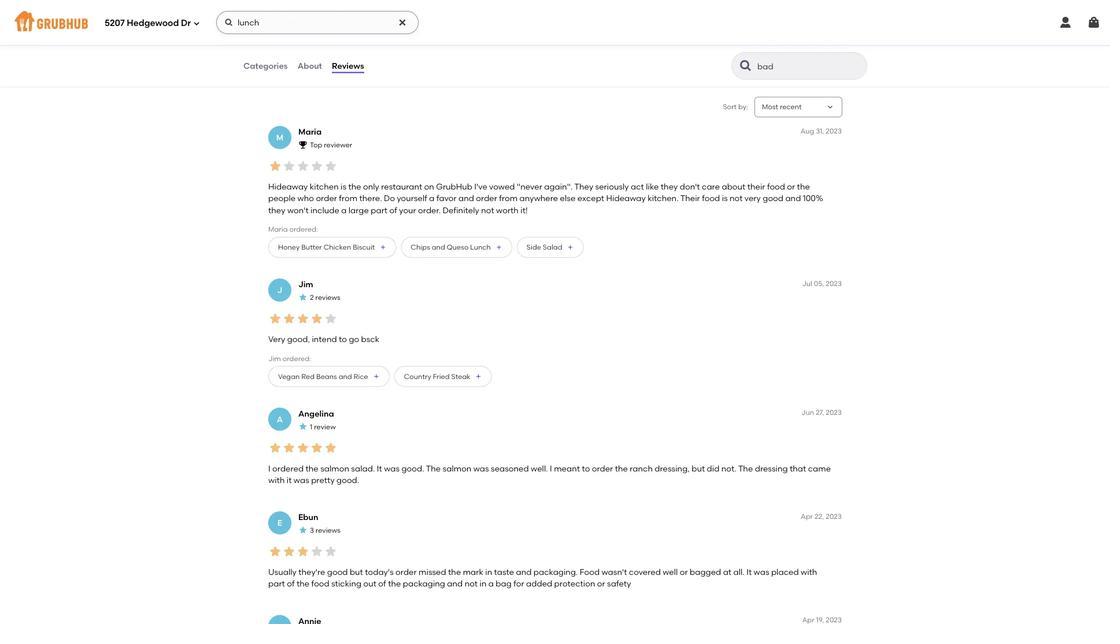 Task type: vqa. For each thing, say whether or not it's contained in the screenshot.
the right the a
yes



Task type: describe. For each thing, give the bounding box(es) containing it.
reviews for jim
[[316, 294, 341, 302]]

vowed
[[489, 182, 515, 192]]

m
[[276, 133, 284, 143]]

0 vertical spatial to
[[339, 335, 347, 344]]

2023 for the
[[826, 409, 842, 417]]

there.
[[360, 194, 382, 203]]

1 horizontal spatial svg image
[[1059, 16, 1073, 30]]

safety
[[608, 580, 631, 589]]

the up 100%
[[798, 182, 810, 192]]

1 horizontal spatial svg image
[[224, 18, 234, 27]]

by:
[[739, 103, 749, 111]]

order inside 88 correct order
[[385, 57, 403, 66]]

seasoned
[[491, 464, 529, 474]]

won't
[[287, 205, 309, 215]]

out
[[364, 580, 377, 589]]

the left only
[[349, 182, 361, 192]]

food
[[580, 568, 600, 578]]

mark
[[463, 568, 484, 578]]

2 horizontal spatial svg image
[[1088, 16, 1101, 30]]

100%
[[803, 194, 824, 203]]

2 vertical spatial or
[[598, 580, 606, 589]]

sort
[[723, 103, 737, 111]]

0 horizontal spatial of
[[287, 580, 295, 589]]

with inside usually they're good but today's order missed the mark in taste and packaging. food wasn't covered well or bagged at all. it was placed with part of the food sticking out of the packaging and not in a bag for added protection or safety
[[801, 568, 818, 578]]

to inside i ordered the salmon salad. it was good. the salmon was seasoned well. i meant to order the ranch dressing, but did not. the dressing that came with it was pretty good.
[[582, 464, 590, 474]]

came
[[809, 464, 831, 474]]

maria for maria
[[299, 127, 322, 137]]

and left 100%
[[786, 194, 801, 203]]

don't
[[680, 182, 700, 192]]

taste
[[494, 568, 514, 578]]

categories
[[244, 61, 288, 71]]

1 vertical spatial or
[[680, 568, 688, 578]]

hedgewood
[[127, 18, 179, 28]]

about
[[722, 182, 746, 192]]

good
[[275, 45, 294, 54]]

review
[[314, 423, 336, 431]]

do
[[384, 194, 395, 203]]

plus icon image for vegan red beans and rice
[[373, 373, 380, 380]]

jim ordered:
[[268, 354, 311, 363]]

protection
[[555, 580, 596, 589]]

again".
[[544, 182, 573, 192]]

packaging
[[403, 580, 445, 589]]

their
[[681, 194, 700, 203]]

22,
[[815, 513, 825, 521]]

ordered: for kitchen
[[290, 225, 318, 234]]

care
[[702, 182, 720, 192]]

88 correct order
[[385, 33, 411, 66]]

else
[[560, 194, 576, 203]]

good inside usually they're good but today's order missed the mark in taste and packaging. food wasn't covered well or bagged at all. it was placed with part of the food sticking out of the packaging and not in a bag for added protection or safety
[[327, 568, 348, 578]]

jul 05, 2023
[[803, 279, 842, 288]]

added
[[526, 580, 553, 589]]

ebun
[[299, 513, 319, 523]]

only
[[363, 182, 379, 192]]

1 vertical spatial a
[[341, 205, 347, 215]]

the up pretty
[[306, 464, 319, 474]]

food inside 84 good food
[[296, 45, 311, 54]]

84 good food
[[275, 33, 311, 54]]

31,
[[816, 127, 825, 135]]

213 ratings
[[275, 12, 317, 22]]

but inside usually they're good but today's order missed the mark in taste and packaging. food wasn't covered well or bagged at all. it was placed with part of the food sticking out of the packaging and not in a bag for added protection or safety
[[350, 568, 363, 578]]

delivery
[[330, 57, 356, 66]]

it
[[287, 476, 292, 486]]

food down care
[[702, 194, 720, 203]]

the left 'mark'
[[448, 568, 461, 578]]

3 reviews
[[310, 527, 341, 535]]

except
[[578, 194, 605, 203]]

large
[[349, 205, 369, 215]]

vegan
[[278, 373, 300, 381]]

not.
[[722, 464, 737, 474]]

88
[[385, 33, 395, 42]]

dressing
[[755, 464, 788, 474]]

not inside usually they're good but today's order missed the mark in taste and packaging. food wasn't covered well or bagged at all. it was placed with part of the food sticking out of the packaging and not in a bag for added protection or safety
[[465, 580, 478, 589]]

and right packaging
[[447, 580, 463, 589]]

0 horizontal spatial svg image
[[193, 20, 200, 27]]

2 horizontal spatial not
[[730, 194, 743, 203]]

about
[[298, 61, 322, 71]]

on
[[330, 45, 340, 54]]

who
[[298, 194, 314, 203]]

dr
[[181, 18, 191, 28]]

go
[[349, 335, 359, 344]]

2023 for placed
[[826, 513, 842, 521]]

with inside i ordered the salmon salad. it was good. the salmon was seasoned well. i meant to order the ranch dressing, but did not. the dressing that came with it was pretty good.
[[268, 476, 285, 486]]

1 from from the left
[[339, 194, 358, 203]]

ordered: for good,
[[283, 354, 311, 363]]

1 horizontal spatial of
[[379, 580, 386, 589]]

angelina
[[299, 409, 334, 419]]

most recent
[[762, 103, 802, 111]]

2 salmon from the left
[[443, 464, 472, 474]]

vegan red beans and rice
[[278, 373, 368, 381]]

part inside the hideaway kitchen is the only restaurant on grubhub i've vowed "never again". they seriously act like they don't care about their food or the people who order from there. do yourself a favor and order from anywhere else except hideaway kitchen. their food is not very good and 100% they won't include a large part of your order. definitely not worth it!
[[371, 205, 388, 215]]

honey
[[278, 243, 300, 252]]

recent
[[780, 103, 802, 111]]

it!
[[521, 205, 528, 215]]

country fried steak
[[404, 373, 471, 381]]

aug 31, 2023
[[801, 127, 842, 135]]

honey butter chicken biscuit button
[[268, 237, 396, 258]]

reviews button
[[332, 45, 365, 87]]

include
[[311, 205, 339, 215]]

all.
[[734, 568, 745, 578]]

96
[[330, 33, 340, 42]]

their
[[748, 182, 766, 192]]

was inside usually they're good but today's order missed the mark in taste and packaging. food wasn't covered well or bagged at all. it was placed with part of the food sticking out of the packaging and not in a bag for added protection or safety
[[754, 568, 770, 578]]

order inside i ordered the salmon salad. it was good. the salmon was seasoned well. i meant to order the ranch dressing, but did not. the dressing that came with it was pretty good.
[[592, 464, 613, 474]]

dressing,
[[655, 464, 690, 474]]

0 horizontal spatial svg image
[[398, 18, 407, 27]]

butter
[[301, 243, 322, 252]]

and up definitely
[[459, 194, 474, 203]]

trophy icon image
[[299, 140, 308, 149]]

good inside the hideaway kitchen is the only restaurant on grubhub i've vowed "never again". they seriously act like they don't care about their food or the people who order from there. do yourself a favor and order from anywhere else except hideaway kitchen. their food is not very good and 100% they won't include a large part of your order. definitely not worth it!
[[763, 194, 784, 203]]

usually they're good but today's order missed the mark in taste and packaging. food wasn't covered well or bagged at all. it was placed with part of the food sticking out of the packaging and not in a bag for added protection or safety
[[268, 568, 818, 589]]

Search Hideaway Kitchen & Bar search field
[[757, 61, 845, 72]]

country
[[404, 373, 431, 381]]

definitely
[[443, 205, 480, 215]]

bsck
[[361, 335, 380, 344]]

but inside i ordered the salmon salad. it was good. the salmon was seasoned well. i meant to order the ranch dressing, but did not. the dressing that came with it was pretty good.
[[692, 464, 705, 474]]

1 review
[[310, 423, 336, 431]]

1 vertical spatial in
[[480, 580, 487, 589]]

act
[[631, 182, 644, 192]]

most
[[762, 103, 779, 111]]

sort by:
[[723, 103, 749, 111]]

0 horizontal spatial they
[[268, 205, 286, 215]]

reviews
[[332, 61, 364, 71]]



Task type: locate. For each thing, give the bounding box(es) containing it.
grubhub
[[436, 182, 473, 192]]

or
[[788, 182, 796, 192], [680, 568, 688, 578], [598, 580, 606, 589]]

0 horizontal spatial part
[[268, 580, 285, 589]]

of
[[390, 205, 397, 215], [287, 580, 295, 589], [379, 580, 386, 589]]

1 the from the left
[[426, 464, 441, 474]]

0 vertical spatial jim
[[299, 280, 313, 290]]

was right it
[[294, 476, 309, 486]]

salad.
[[351, 464, 375, 474]]

with right placed
[[801, 568, 818, 578]]

main navigation navigation
[[0, 0, 1111, 45]]

2 reviews from the top
[[316, 527, 341, 535]]

2023 right 31,
[[826, 127, 842, 135]]

3
[[310, 527, 314, 535]]

1 horizontal spatial from
[[499, 194, 518, 203]]

4 2023 from the top
[[826, 513, 842, 521]]

food down they're
[[312, 580, 330, 589]]

chicken
[[324, 243, 351, 252]]

rice
[[354, 373, 368, 381]]

very
[[745, 194, 761, 203]]

did
[[707, 464, 720, 474]]

1 horizontal spatial is
[[722, 194, 728, 203]]

1 vertical spatial ordered:
[[283, 354, 311, 363]]

lunch
[[470, 243, 491, 252]]

i left ordered
[[268, 464, 271, 474]]

of down do
[[390, 205, 397, 215]]

good up the sticking
[[327, 568, 348, 578]]

not left worth
[[481, 205, 494, 215]]

1 horizontal spatial i
[[550, 464, 552, 474]]

plus icon image inside 'chips and queso lunch' button
[[496, 244, 503, 251]]

1 horizontal spatial good.
[[402, 464, 424, 474]]

ordered: up the butter
[[290, 225, 318, 234]]

1 vertical spatial good
[[327, 568, 348, 578]]

was left the seasoned
[[474, 464, 489, 474]]

ranch
[[630, 464, 653, 474]]

plus icon image right rice at bottom left
[[373, 373, 380, 380]]

0 horizontal spatial the
[[426, 464, 441, 474]]

2 horizontal spatial or
[[788, 182, 796, 192]]

0 horizontal spatial jim
[[268, 354, 281, 363]]

side salad
[[527, 243, 563, 252]]

2 from from the left
[[499, 194, 518, 203]]

jun 27, 2023
[[802, 409, 842, 417]]

1 vertical spatial hideaway
[[607, 194, 646, 203]]

they up kitchen. on the right top
[[661, 182, 678, 192]]

0 vertical spatial reviews
[[316, 294, 341, 302]]

at
[[724, 568, 732, 578]]

yourself
[[397, 194, 428, 203]]

good. down 'salad.'
[[337, 476, 359, 486]]

from up worth
[[499, 194, 518, 203]]

a left large
[[341, 205, 347, 215]]

and left rice at bottom left
[[339, 373, 352, 381]]

it right 'salad.'
[[377, 464, 382, 474]]

reviews right 3
[[316, 527, 341, 535]]

salad
[[543, 243, 563, 252]]

search icon image
[[739, 59, 753, 73]]

was right all.
[[754, 568, 770, 578]]

part inside usually they're good but today's order missed the mark in taste and packaging. food wasn't covered well or bagged at all. it was placed with part of the food sticking out of the packaging and not in a bag for added protection or safety
[[268, 580, 285, 589]]

was
[[384, 464, 400, 474], [474, 464, 489, 474], [294, 476, 309, 486], [754, 568, 770, 578]]

queso
[[447, 243, 469, 252]]

2 i from the left
[[550, 464, 552, 474]]

plus icon image inside the vegan red beans and rice button
[[373, 373, 380, 380]]

2 2023 from the top
[[826, 279, 842, 288]]

e
[[278, 519, 282, 528]]

that
[[790, 464, 807, 474]]

for
[[514, 580, 525, 589]]

1 horizontal spatial good
[[763, 194, 784, 203]]

wasn't
[[602, 568, 627, 578]]

1 vertical spatial it
[[747, 568, 752, 578]]

1 vertical spatial not
[[481, 205, 494, 215]]

i right well.
[[550, 464, 552, 474]]

0 vertical spatial maria
[[299, 127, 322, 137]]

0 horizontal spatial but
[[350, 568, 363, 578]]

with left it
[[268, 476, 285, 486]]

a up order.
[[429, 194, 435, 203]]

correct
[[385, 45, 411, 54]]

jim for jim ordered:
[[268, 354, 281, 363]]

0 horizontal spatial maria
[[268, 225, 288, 234]]

not down 'mark'
[[465, 580, 478, 589]]

0 horizontal spatial good.
[[337, 476, 359, 486]]

1 vertical spatial maria
[[268, 225, 288, 234]]

1 vertical spatial with
[[801, 568, 818, 578]]

the left ranch
[[615, 464, 628, 474]]

part
[[371, 205, 388, 215], [268, 580, 285, 589]]

2 reviews
[[310, 294, 341, 302]]

or down food
[[598, 580, 606, 589]]

a
[[429, 194, 435, 203], [341, 205, 347, 215], [489, 580, 494, 589]]

maria up top
[[299, 127, 322, 137]]

and up for
[[516, 568, 532, 578]]

or right well
[[680, 568, 688, 578]]

maria ordered:
[[268, 225, 318, 234]]

2023 for the
[[826, 127, 842, 135]]

1 horizontal spatial part
[[371, 205, 388, 215]]

good,
[[287, 335, 310, 344]]

0 vertical spatial hideaway
[[268, 182, 308, 192]]

or right their
[[788, 182, 796, 192]]

of inside the hideaway kitchen is the only restaurant on grubhub i've vowed "never again". they seriously act like they don't care about their food or the people who order from there. do yourself a favor and order from anywhere else except hideaway kitchen. their food is not very good and 100% they won't include a large part of your order. definitely not worth it!
[[390, 205, 397, 215]]

plus icon image right steak
[[475, 373, 482, 380]]

it inside i ordered the salmon salad. it was good. the salmon was seasoned well. i meant to order the ranch dressing, but did not. the dressing that came with it was pretty good.
[[377, 464, 382, 474]]

in down 'mark'
[[480, 580, 487, 589]]

plus icon image inside side salad 'button'
[[567, 244, 574, 251]]

0 vertical spatial good
[[763, 194, 784, 203]]

1 vertical spatial good.
[[337, 476, 359, 486]]

Sort by: field
[[762, 102, 802, 112]]

food up about
[[296, 45, 311, 54]]

1 vertical spatial but
[[350, 568, 363, 578]]

from up large
[[339, 194, 358, 203]]

food inside usually they're good but today's order missed the mark in taste and packaging. food wasn't covered well or bagged at all. it was placed with part of the food sticking out of the packaging and not in a bag for added protection or safety
[[312, 580, 330, 589]]

1
[[310, 423, 313, 431]]

1 vertical spatial to
[[582, 464, 590, 474]]

the down they're
[[297, 580, 310, 589]]

hideaway up people
[[268, 182, 308, 192]]

1 reviews from the top
[[316, 294, 341, 302]]

1 horizontal spatial jim
[[299, 280, 313, 290]]

1 horizontal spatial the
[[739, 464, 753, 474]]

reviewer
[[324, 141, 352, 149]]

apr 22, 2023
[[801, 513, 842, 521]]

order up packaging
[[396, 568, 417, 578]]

2023 right 05,
[[826, 279, 842, 288]]

1 vertical spatial reviews
[[316, 527, 341, 535]]

plus icon image for country fried steak
[[475, 373, 482, 380]]

favor
[[437, 194, 457, 203]]

usually
[[268, 568, 297, 578]]

1 vertical spatial jim
[[268, 354, 281, 363]]

0 horizontal spatial i
[[268, 464, 271, 474]]

2 the from the left
[[739, 464, 753, 474]]

1 horizontal spatial with
[[801, 568, 818, 578]]

it right all.
[[747, 568, 752, 578]]

it
[[377, 464, 382, 474], [747, 568, 752, 578]]

2023 right 27,
[[826, 409, 842, 417]]

and right chips
[[432, 243, 445, 252]]

0 horizontal spatial from
[[339, 194, 358, 203]]

0 vertical spatial is
[[341, 182, 347, 192]]

0 vertical spatial in
[[486, 568, 492, 578]]

2 vertical spatial a
[[489, 580, 494, 589]]

but left did
[[692, 464, 705, 474]]

order up include
[[316, 194, 337, 203]]

intend
[[312, 335, 337, 344]]

plus icon image right biscuit
[[380, 244, 387, 251]]

5207
[[105, 18, 125, 28]]

plus icon image inside honey butter chicken biscuit button
[[380, 244, 387, 251]]

in
[[486, 568, 492, 578], [480, 580, 487, 589]]

0 horizontal spatial a
[[341, 205, 347, 215]]

maria up honey
[[268, 225, 288, 234]]

0 vertical spatial good.
[[402, 464, 424, 474]]

country fried steak button
[[394, 367, 492, 387]]

star icon image
[[268, 159, 282, 173], [282, 159, 296, 173], [296, 159, 310, 173], [310, 159, 324, 173], [324, 159, 338, 173], [299, 293, 308, 302], [268, 312, 282, 326], [282, 312, 296, 326], [296, 312, 310, 326], [310, 312, 324, 326], [324, 312, 338, 326], [299, 422, 308, 431], [268, 442, 282, 455], [282, 442, 296, 455], [296, 442, 310, 455], [310, 442, 324, 455], [324, 442, 338, 455], [299, 526, 308, 535], [268, 545, 282, 559], [282, 545, 296, 559], [296, 545, 310, 559], [310, 545, 324, 559], [324, 545, 338, 559]]

to
[[339, 335, 347, 344], [582, 464, 590, 474]]

side salad button
[[517, 237, 584, 258]]

0 horizontal spatial salmon
[[321, 464, 349, 474]]

1 vertical spatial part
[[268, 580, 285, 589]]

1 vertical spatial is
[[722, 194, 728, 203]]

0 horizontal spatial is
[[341, 182, 347, 192]]

the
[[349, 182, 361, 192], [798, 182, 810, 192], [306, 464, 319, 474], [615, 464, 628, 474], [448, 568, 461, 578], [297, 580, 310, 589], [388, 580, 401, 589]]

2 vertical spatial not
[[465, 580, 478, 589]]

salmon left the seasoned
[[443, 464, 472, 474]]

red
[[302, 373, 315, 381]]

good right very
[[763, 194, 784, 203]]

svg image
[[1088, 16, 1101, 30], [224, 18, 234, 27], [193, 20, 200, 27]]

food right their
[[768, 182, 786, 192]]

0 vertical spatial not
[[730, 194, 743, 203]]

svg image
[[1059, 16, 1073, 30], [398, 18, 407, 27]]

good. right 'salad.'
[[402, 464, 424, 474]]

05,
[[814, 279, 825, 288]]

but
[[692, 464, 705, 474], [350, 568, 363, 578]]

from
[[339, 194, 358, 203], [499, 194, 518, 203]]

kitchen
[[310, 182, 339, 192]]

0 horizontal spatial good
[[327, 568, 348, 578]]

bag
[[496, 580, 512, 589]]

2 horizontal spatial a
[[489, 580, 494, 589]]

your
[[399, 205, 416, 215]]

plus icon image
[[380, 244, 387, 251], [496, 244, 503, 251], [567, 244, 574, 251], [373, 373, 380, 380], [475, 373, 482, 380]]

was right 'salad.'
[[384, 464, 400, 474]]

0 horizontal spatial hideaway
[[268, 182, 308, 192]]

2 horizontal spatial of
[[390, 205, 397, 215]]

1 horizontal spatial maria
[[299, 127, 322, 137]]

is down about
[[722, 194, 728, 203]]

seriously
[[596, 182, 629, 192]]

missed
[[419, 568, 446, 578]]

27,
[[816, 409, 825, 417]]

i've
[[475, 182, 488, 192]]

maria for maria ordered:
[[268, 225, 288, 234]]

order down correct
[[385, 57, 403, 66]]

pretty
[[311, 476, 335, 486]]

the
[[426, 464, 441, 474], [739, 464, 753, 474]]

1 2023 from the top
[[826, 127, 842, 135]]

0 horizontal spatial to
[[339, 335, 347, 344]]

1 salmon from the left
[[321, 464, 349, 474]]

caret down icon image
[[826, 103, 835, 112]]

1 horizontal spatial salmon
[[443, 464, 472, 474]]

jim down "very" on the bottom
[[268, 354, 281, 363]]

ordered: down the good,
[[283, 354, 311, 363]]

1 horizontal spatial they
[[661, 182, 678, 192]]

0 vertical spatial a
[[429, 194, 435, 203]]

1 vertical spatial they
[[268, 205, 286, 215]]

people
[[268, 194, 296, 203]]

honey butter chicken biscuit
[[278, 243, 375, 252]]

is
[[341, 182, 347, 192], [722, 194, 728, 203]]

salmon up pretty
[[321, 464, 349, 474]]

in left taste
[[486, 568, 492, 578]]

reviews for ebun
[[316, 527, 341, 535]]

0 horizontal spatial not
[[465, 580, 478, 589]]

1 i from the left
[[268, 464, 271, 474]]

part down there.
[[371, 205, 388, 215]]

very
[[268, 335, 285, 344]]

a inside usually they're good but today's order missed the mark in taste and packaging. food wasn't covered well or bagged at all. it was placed with part of the food sticking out of the packaging and not in a bag for added protection or safety
[[489, 580, 494, 589]]

aug
[[801, 127, 815, 135]]

plus icon image right 'lunch'
[[496, 244, 503, 251]]

5207 hedgewood dr
[[105, 18, 191, 28]]

reviews right 2
[[316, 294, 341, 302]]

0 vertical spatial with
[[268, 476, 285, 486]]

Search for food, convenience, alcohol... search field
[[216, 11, 419, 34]]

the down today's in the bottom of the page
[[388, 580, 401, 589]]

0 vertical spatial but
[[692, 464, 705, 474]]

is right kitchen at the left of page
[[341, 182, 347, 192]]

like
[[646, 182, 659, 192]]

but up the sticking
[[350, 568, 363, 578]]

order down i've
[[476, 194, 497, 203]]

plus icon image for side salad
[[567, 244, 574, 251]]

hideaway down act
[[607, 194, 646, 203]]

1 horizontal spatial but
[[692, 464, 705, 474]]

0 horizontal spatial it
[[377, 464, 382, 474]]

they down people
[[268, 205, 286, 215]]

1 horizontal spatial not
[[481, 205, 494, 215]]

0 horizontal spatial with
[[268, 476, 285, 486]]

1 horizontal spatial it
[[747, 568, 752, 578]]

0 vertical spatial part
[[371, 205, 388, 215]]

to left go
[[339, 335, 347, 344]]

1 horizontal spatial to
[[582, 464, 590, 474]]

of down usually at the bottom left of the page
[[287, 580, 295, 589]]

1 horizontal spatial or
[[680, 568, 688, 578]]

reviews
[[316, 294, 341, 302], [316, 527, 341, 535]]

order right the meant
[[592, 464, 613, 474]]

plus icon image right the salad
[[567, 244, 574, 251]]

part down usually at the bottom left of the page
[[268, 580, 285, 589]]

2023 right 22,
[[826, 513, 842, 521]]

a
[[277, 415, 283, 425]]

they're
[[299, 568, 325, 578]]

jim up 2
[[299, 280, 313, 290]]

jim for jim
[[299, 280, 313, 290]]

0 vertical spatial they
[[661, 182, 678, 192]]

about button
[[297, 45, 323, 87]]

0 vertical spatial ordered:
[[290, 225, 318, 234]]

not down about
[[730, 194, 743, 203]]

very good, intend to go bsck
[[268, 335, 380, 344]]

0 vertical spatial or
[[788, 182, 796, 192]]

plus icon image inside country fried steak "button"
[[475, 373, 482, 380]]

anywhere
[[520, 194, 558, 203]]

placed
[[772, 568, 799, 578]]

0 horizontal spatial or
[[598, 580, 606, 589]]

1 horizontal spatial hideaway
[[607, 194, 646, 203]]

a left bag
[[489, 580, 494, 589]]

"never
[[517, 182, 543, 192]]

it inside usually they're good but today's order missed the mark in taste and packaging. food wasn't covered well or bagged at all. it was placed with part of the food sticking out of the packaging and not in a bag for added protection or safety
[[747, 568, 752, 578]]

order inside usually they're good but today's order missed the mark in taste and packaging. food wasn't covered well or bagged at all. it was placed with part of the food sticking out of the packaging and not in a bag for added protection or safety
[[396, 568, 417, 578]]

chips and queso lunch button
[[401, 237, 512, 258]]

to right the meant
[[582, 464, 590, 474]]

top reviewer
[[310, 141, 352, 149]]

3 2023 from the top
[[826, 409, 842, 417]]

or inside the hideaway kitchen is the only restaurant on grubhub i've vowed "never again". they seriously act like they don't care about their food or the people who order from there. do yourself a favor and order from anywhere else except hideaway kitchen. their food is not very good and 100% they won't include a large part of your order. definitely not worth it!
[[788, 182, 796, 192]]

they
[[575, 182, 594, 192]]

0 vertical spatial it
[[377, 464, 382, 474]]

of down today's in the bottom of the page
[[379, 580, 386, 589]]

plus icon image for chips and queso lunch
[[496, 244, 503, 251]]

plus icon image for honey butter chicken biscuit
[[380, 244, 387, 251]]

1 horizontal spatial a
[[429, 194, 435, 203]]



